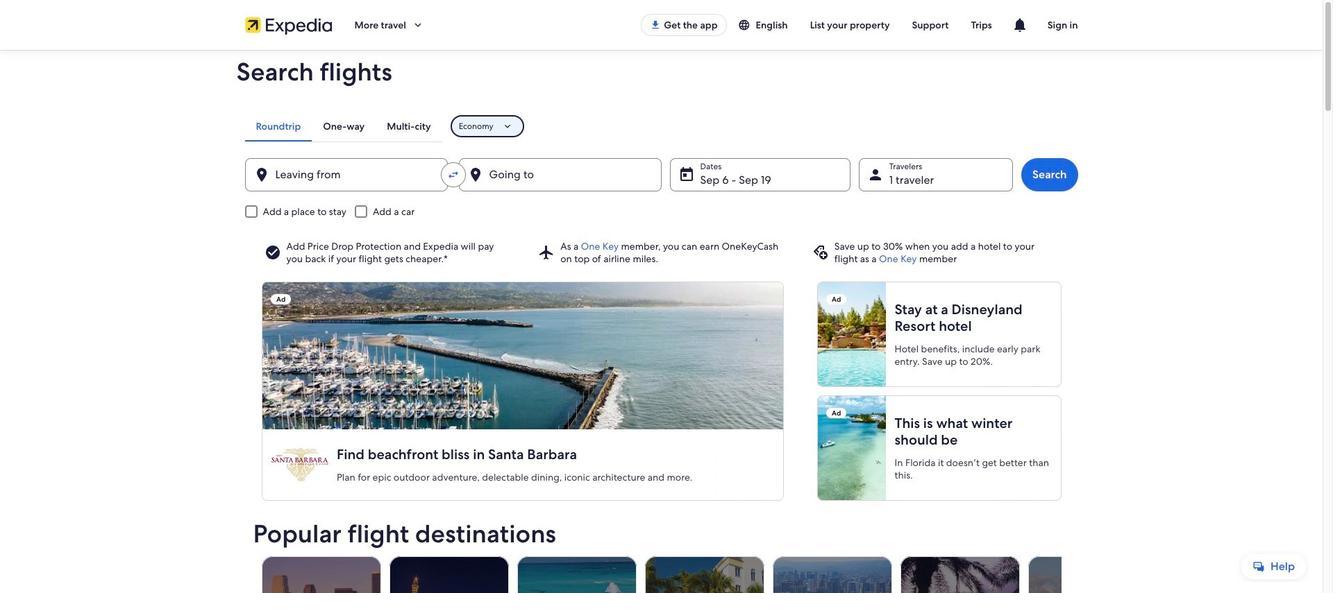 Task type: vqa. For each thing, say whether or not it's contained in the screenshot.
main content
yes



Task type: describe. For each thing, give the bounding box(es) containing it.
popular flight destinations region
[[245, 521, 1148, 594]]

las vegas flights image
[[389, 557, 509, 594]]

miami flights image
[[645, 557, 764, 594]]

los angeles flights image
[[262, 557, 381, 594]]

cancun flights image
[[517, 557, 637, 594]]

honolulu flights image
[[773, 557, 892, 594]]

orlando flights image
[[900, 557, 1020, 594]]

new york flights image
[[1028, 557, 1148, 594]]

download the app button image
[[650, 19, 661, 31]]



Task type: locate. For each thing, give the bounding box(es) containing it.
small image
[[738, 19, 756, 31]]

main content
[[0, 50, 1323, 594]]

more travel image
[[412, 19, 424, 31]]

tab list
[[245, 111, 442, 142]]

communication center icon image
[[1012, 17, 1028, 33]]

swap origin and destination values image
[[447, 169, 459, 181]]

expedia logo image
[[245, 15, 332, 35]]



